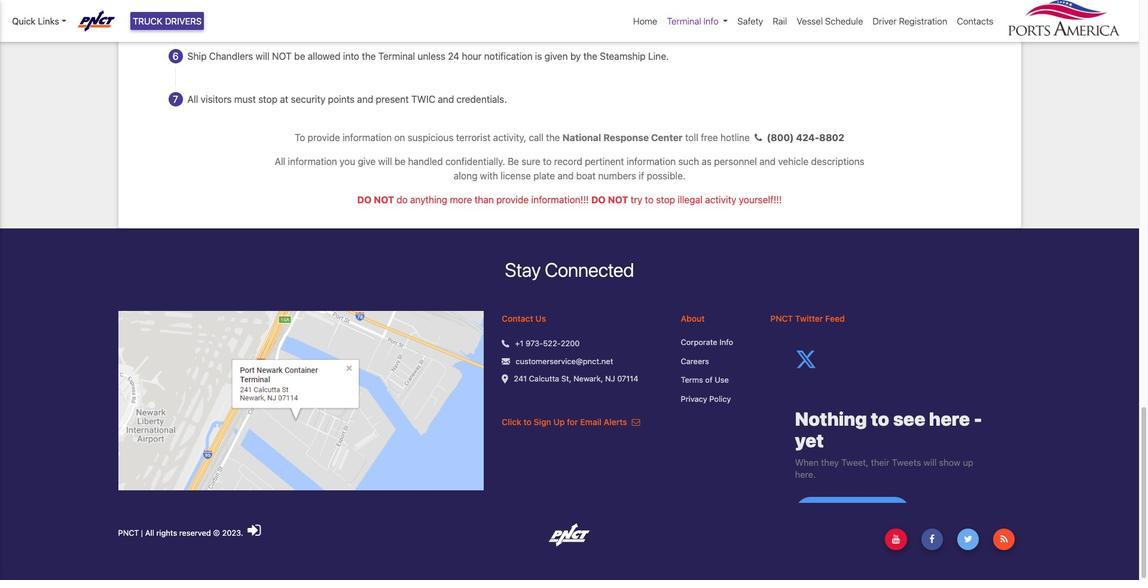 Task type: describe. For each thing, give the bounding box(es) containing it.
information!!!
[[532, 194, 589, 205]]

chandlers
[[209, 51, 253, 61]]

and right twic at the top left of the page
[[438, 94, 454, 105]]

center
[[652, 132, 683, 143]]

do not do anything more than provide information!!! do not try to stop illegal activity yourself!!!
[[357, 194, 782, 205]]

sign in image
[[248, 523, 261, 539]]

(800) 424-8802
[[767, 132, 845, 143]]

safety inside "link"
[[738, 16, 764, 26]]

visitors
[[201, 94, 232, 105]]

0 horizontal spatial terminal
[[379, 51, 415, 61]]

terms
[[681, 375, 704, 385]]

activity,
[[493, 132, 527, 143]]

points
[[328, 94, 355, 105]]

1 horizontal spatial provide
[[497, 194, 529, 205]]

privacy policy link
[[681, 393, 753, 405]]

click to sign up for email alerts link
[[502, 417, 641, 427]]

the right the call
[[546, 132, 560, 143]]

1 horizontal spatial not
[[374, 194, 394, 205]]

on
[[395, 132, 405, 143]]

and down phone image
[[760, 156, 776, 167]]

click to sign up for email alerts
[[502, 417, 630, 427]]

to left sign
[[524, 417, 532, 427]]

illegal
[[678, 194, 703, 205]]

into
[[343, 51, 360, 61]]

confidentially.
[[446, 156, 506, 167]]

stay connected
[[505, 258, 635, 281]]

home link
[[629, 10, 663, 33]]

973-
[[526, 339, 543, 348]]

boat
[[577, 170, 596, 181]]

terms of use
[[681, 375, 729, 385]]

vessel schedule link
[[792, 10, 868, 33]]

6
[[173, 51, 179, 61]]

424-
[[797, 132, 820, 143]]

to inside all information you give will be handled confidentially. be sure to record pertinent information such as personnel and vehicle descriptions along with license plate and boat numbers if possible.
[[543, 156, 552, 167]]

ship
[[188, 51, 207, 61]]

(800)
[[767, 132, 794, 143]]

allowed
[[308, 51, 341, 61]]

pertinent
[[585, 156, 625, 167]]

descriptions
[[812, 156, 865, 167]]

off
[[569, 8, 581, 18]]

truck drivers
[[133, 16, 202, 26]]

to provide information on suspicious terrorist activity, call the national response center toll free hotline
[[295, 132, 750, 143]]

hotline
[[721, 132, 750, 143]]

try
[[631, 194, 643, 205]]

1 horizontal spatial information
[[343, 132, 392, 143]]

nj
[[606, 374, 615, 384]]

call
[[529, 132, 544, 143]]

all for all information you give will be handled confidentially. be sure to record pertinent information such as personnel and vehicle descriptions along with license plate and boat numbers if possible.
[[275, 156, 286, 167]]

the right into
[[362, 51, 376, 61]]

to right refuses
[[379, 8, 388, 18]]

at
[[280, 94, 289, 105]]

envelope o image
[[632, 418, 641, 427]]

vessel schedule
[[797, 16, 864, 26]]

possible.
[[647, 170, 686, 181]]

with inside all information you give will be handled confidentially. be sure to record pertinent information such as personnel and vehicle descriptions along with license plate and boat numbers if possible.
[[480, 170, 498, 181]]

record
[[554, 156, 583, 167]]

unless
[[418, 51, 446, 61]]

terminal inside terminal info link
[[667, 16, 702, 26]]

security
[[291, 94, 326, 105]]

and down record
[[558, 170, 574, 181]]

terminal.
[[600, 8, 639, 18]]

rules
[[309, 8, 330, 18]]

0 horizontal spatial information
[[288, 156, 337, 167]]

241 calcutta st, newark, nj 07114
[[514, 374, 639, 384]]

sure
[[522, 156, 541, 167]]

than
[[475, 194, 494, 205]]

terms of use link
[[681, 375, 753, 386]]

careers link
[[681, 356, 753, 367]]

(800) 424-8802 link
[[750, 132, 845, 143]]

refuses
[[344, 8, 377, 18]]

all for all visitors must stop at security points and present twic and credentials.
[[188, 94, 198, 105]]

along
[[454, 170, 478, 181]]

522-
[[543, 339, 561, 348]]

as
[[702, 156, 712, 167]]

info for corporate info
[[720, 338, 734, 347]]

8802
[[820, 132, 845, 143]]

phone image
[[750, 133, 767, 142]]

pnct for pnct twitter feed
[[771, 314, 794, 324]]

info for terminal info
[[704, 16, 719, 26]]

241 calcutta st, newark, nj 07114 link
[[514, 373, 639, 385]]

credentials.
[[457, 94, 507, 105]]

escorted
[[528, 8, 566, 18]]

us
[[536, 314, 546, 324]]

connected
[[545, 258, 635, 281]]

personnel
[[715, 156, 758, 167]]

privacy policy
[[681, 394, 731, 404]]

07114
[[618, 374, 639, 384]]

cooperate
[[390, 8, 434, 18]]

2 horizontal spatial be
[[514, 8, 525, 18]]

activity
[[706, 194, 737, 205]]

2 do from the left
[[592, 194, 606, 205]]

terminal info
[[667, 16, 719, 26]]

vehicle
[[779, 156, 809, 167]]

if
[[639, 170, 645, 181]]

home
[[634, 16, 658, 26]]

1 vertical spatial be
[[294, 51, 305, 61]]

about
[[681, 314, 705, 324]]

give
[[358, 156, 376, 167]]

24
[[448, 51, 460, 61]]

1 horizontal spatial stop
[[657, 194, 676, 205]]

more
[[450, 194, 472, 205]]



Task type: vqa. For each thing, say whether or not it's contained in the screenshot.
the rightmost provide
yes



Task type: locate. For each thing, give the bounding box(es) containing it.
2 horizontal spatial not
[[608, 194, 629, 205]]

1 vertical spatial will
[[256, 51, 270, 61]]

will right give
[[378, 156, 392, 167]]

not left try
[[608, 194, 629, 205]]

0 vertical spatial all
[[188, 94, 198, 105]]

the right by
[[584, 51, 598, 61]]

+1 973-522-2200
[[515, 339, 580, 348]]

1 horizontal spatial all
[[188, 94, 198, 105]]

rail link
[[768, 10, 792, 33]]

1 vertical spatial terminal
[[379, 51, 415, 61]]

of
[[706, 375, 713, 385]]

1 do from the left
[[357, 194, 372, 205]]

pnct | all rights reserved © 2023.
[[118, 528, 245, 538]]

0 vertical spatial be
[[514, 8, 525, 18]]

who
[[223, 8, 241, 18]]

or
[[333, 8, 342, 18]]

0 horizontal spatial safety
[[279, 8, 307, 18]]

contacts
[[958, 16, 994, 26]]

to
[[295, 132, 305, 143]]

such
[[679, 156, 700, 167]]

be left allowed
[[294, 51, 305, 61]]

drivers
[[165, 16, 202, 26]]

will right "chandlers" on the left top
[[256, 51, 270, 61]]

not
[[272, 51, 292, 61], [374, 194, 394, 205], [608, 194, 629, 205]]

information down to
[[288, 156, 337, 167]]

anyone
[[188, 8, 220, 18]]

security,
[[457, 8, 495, 18]]

to
[[379, 8, 388, 18], [543, 156, 552, 167], [645, 194, 654, 205], [524, 417, 532, 427]]

0 horizontal spatial info
[[704, 16, 719, 26]]

2023.
[[222, 528, 243, 538]]

provide right to
[[308, 132, 340, 143]]

corporate
[[681, 338, 718, 347]]

1 horizontal spatial terminal
[[667, 16, 702, 26]]

driver registration
[[873, 16, 948, 26]]

terminal right home
[[667, 16, 702, 26]]

be
[[508, 156, 519, 167]]

0 vertical spatial info
[[704, 16, 719, 26]]

reserved
[[179, 528, 211, 538]]

customerservice@pnct.net link
[[516, 356, 614, 367]]

0 horizontal spatial be
[[294, 51, 305, 61]]

1 horizontal spatial info
[[720, 338, 734, 347]]

for
[[567, 417, 578, 427]]

0 vertical spatial provide
[[308, 132, 340, 143]]

to right try
[[645, 194, 654, 205]]

0 horizontal spatial not
[[272, 51, 292, 61]]

driver registration link
[[868, 10, 953, 33]]

be inside all information you give will be handled confidentially. be sure to record pertinent information such as personnel and vehicle descriptions along with license plate and boat numbers if possible.
[[395, 156, 406, 167]]

1 horizontal spatial pnct
[[771, 314, 794, 324]]

0 horizontal spatial will
[[256, 51, 270, 61]]

0 horizontal spatial stop
[[259, 94, 278, 105]]

careers
[[681, 356, 710, 366]]

steamship
[[600, 51, 646, 61]]

quick
[[12, 16, 36, 26]]

registration
[[900, 16, 948, 26]]

and right points
[[357, 94, 374, 105]]

information
[[343, 132, 392, 143], [288, 156, 337, 167], [627, 156, 676, 167]]

notification
[[484, 51, 533, 61]]

0 vertical spatial pnct
[[771, 314, 794, 324]]

the right 'off'
[[583, 8, 597, 18]]

numbers
[[599, 170, 637, 181]]

to up 'plate'
[[543, 156, 552, 167]]

pnct twitter feed
[[771, 314, 845, 324]]

info inside terminal info link
[[704, 16, 719, 26]]

driver
[[873, 16, 897, 26]]

2 vertical spatial all
[[145, 528, 154, 538]]

1 vertical spatial with
[[480, 170, 498, 181]]

not left the do
[[374, 194, 394, 205]]

hour
[[462, 51, 482, 61]]

contact
[[502, 314, 534, 324]]

use
[[715, 375, 729, 385]]

safety left rules
[[279, 8, 307, 18]]

rights
[[156, 528, 177, 538]]

newark,
[[574, 374, 603, 384]]

and
[[357, 94, 374, 105], [438, 94, 454, 105], [760, 156, 776, 167], [558, 170, 574, 181]]

+1
[[515, 339, 524, 348]]

2 horizontal spatial will
[[498, 8, 512, 18]]

info left safety "link"
[[704, 16, 719, 26]]

policy
[[710, 394, 731, 404]]

not left allowed
[[272, 51, 292, 61]]

do down the boat at the top
[[592, 194, 606, 205]]

+1 973-522-2200 link
[[515, 338, 580, 350]]

terminal info link
[[663, 10, 733, 33]]

will right security,
[[498, 8, 512, 18]]

privacy
[[681, 394, 708, 404]]

pnct left |
[[118, 528, 139, 538]]

information up if
[[627, 156, 676, 167]]

1 horizontal spatial will
[[378, 156, 392, 167]]

2 vertical spatial be
[[395, 156, 406, 167]]

quick links link
[[12, 14, 66, 28]]

with left security,
[[437, 8, 455, 18]]

0 vertical spatial terminal
[[667, 16, 702, 26]]

anyone who violates safety rules or refuses to cooperate with security, will be escorted off the terminal.
[[188, 8, 639, 18]]

information up give
[[343, 132, 392, 143]]

national
[[563, 132, 602, 143]]

1 vertical spatial stop
[[657, 194, 676, 205]]

0 vertical spatial will
[[498, 8, 512, 18]]

provide down license
[[497, 194, 529, 205]]

safety
[[279, 8, 307, 18], [738, 16, 764, 26]]

sign
[[534, 417, 552, 427]]

2 vertical spatial will
[[378, 156, 392, 167]]

terrorist
[[456, 132, 491, 143]]

do
[[397, 194, 408, 205]]

1 vertical spatial all
[[275, 156, 286, 167]]

do
[[357, 194, 372, 205], [592, 194, 606, 205]]

0 vertical spatial with
[[437, 8, 455, 18]]

1 vertical spatial provide
[[497, 194, 529, 205]]

stop down the possible. on the right
[[657, 194, 676, 205]]

0 horizontal spatial with
[[437, 8, 455, 18]]

1 horizontal spatial with
[[480, 170, 498, 181]]

toll
[[686, 132, 699, 143]]

be left the escorted
[[514, 8, 525, 18]]

info inside corporate info 'link'
[[720, 338, 734, 347]]

vessel
[[797, 16, 823, 26]]

with down confidentially.
[[480, 170, 498, 181]]

quick links
[[12, 16, 59, 26]]

corporate info
[[681, 338, 734, 347]]

must
[[234, 94, 256, 105]]

all
[[188, 94, 198, 105], [275, 156, 286, 167], [145, 528, 154, 538]]

terminal left unless
[[379, 51, 415, 61]]

stop left at
[[259, 94, 278, 105]]

free
[[701, 132, 718, 143]]

2 horizontal spatial all
[[275, 156, 286, 167]]

0 horizontal spatial do
[[357, 194, 372, 205]]

1 horizontal spatial safety
[[738, 16, 764, 26]]

ship chandlers will not be allowed into the terminal unless 24 hour notification is given by the steamship line.
[[188, 51, 669, 61]]

rail
[[773, 16, 788, 26]]

pnct left twitter
[[771, 314, 794, 324]]

present
[[376, 94, 409, 105]]

st,
[[562, 374, 572, 384]]

line.
[[649, 51, 669, 61]]

0 horizontal spatial provide
[[308, 132, 340, 143]]

customerservice@pnct.net
[[516, 356, 614, 366]]

info up careers link
[[720, 338, 734, 347]]

all visitors must stop at security points and present twic and credentials.
[[188, 94, 507, 105]]

do left the do
[[357, 194, 372, 205]]

contacts link
[[953, 10, 999, 33]]

corporate info link
[[681, 337, 753, 349]]

with
[[437, 8, 455, 18], [480, 170, 498, 181]]

will inside all information you give will be handled confidentially. be sure to record pertinent information such as personnel and vehicle descriptions along with license plate and boat numbers if possible.
[[378, 156, 392, 167]]

safety left rail
[[738, 16, 764, 26]]

0 horizontal spatial all
[[145, 528, 154, 538]]

|
[[141, 528, 143, 538]]

be down 'on'
[[395, 156, 406, 167]]

pnct for pnct | all rights reserved © 2023.
[[118, 528, 139, 538]]

terminal
[[667, 16, 702, 26], [379, 51, 415, 61]]

1 horizontal spatial do
[[592, 194, 606, 205]]

plate
[[534, 170, 555, 181]]

0 vertical spatial stop
[[259, 94, 278, 105]]

1 vertical spatial pnct
[[118, 528, 139, 538]]

1 horizontal spatial be
[[395, 156, 406, 167]]

2 horizontal spatial information
[[627, 156, 676, 167]]

all information you give will be handled confidentially. be sure to record pertinent information such as personnel and vehicle descriptions along with license plate and boat numbers if possible.
[[275, 156, 865, 181]]

email
[[581, 417, 602, 427]]

all inside all information you give will be handled confidentially. be sure to record pertinent information such as personnel and vehicle descriptions along with license plate and boat numbers if possible.
[[275, 156, 286, 167]]

5
[[173, 8, 178, 18]]

truck
[[133, 16, 163, 26]]

1 vertical spatial info
[[720, 338, 734, 347]]

0 horizontal spatial pnct
[[118, 528, 139, 538]]



